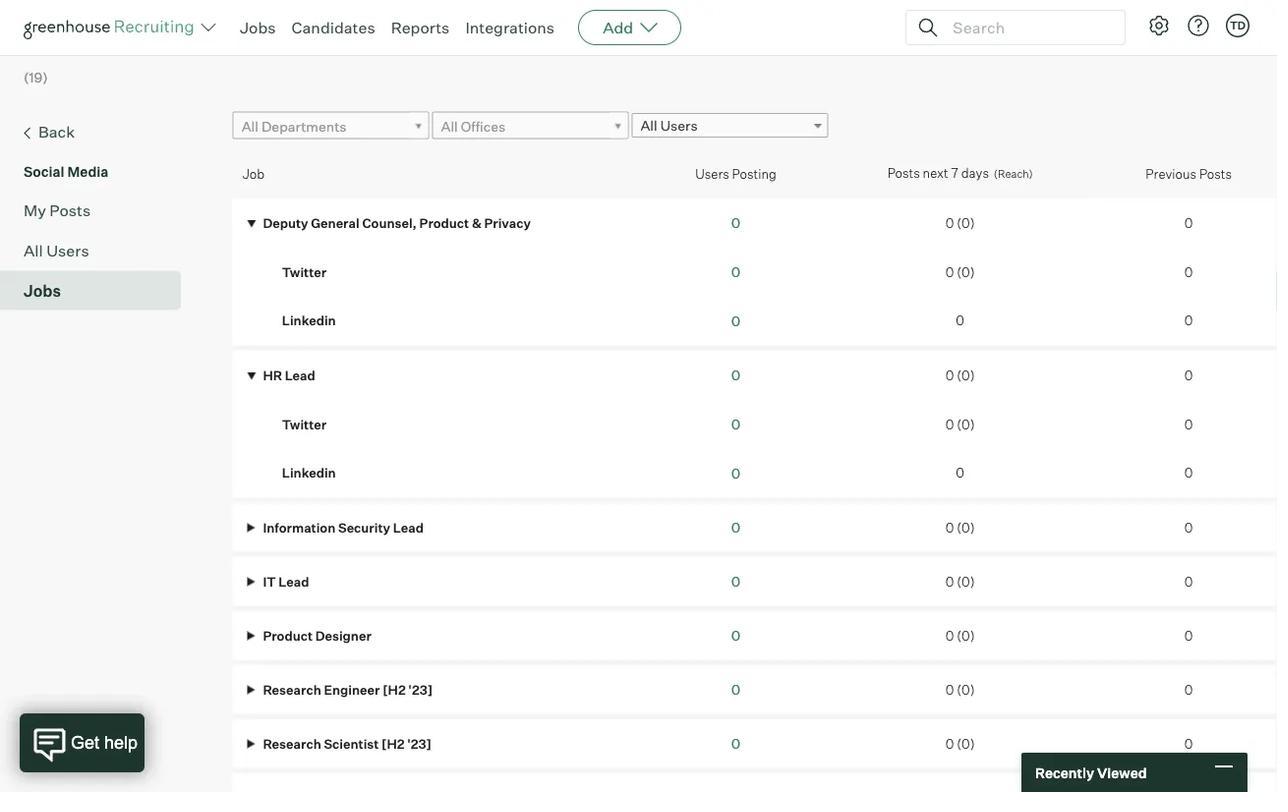 Task type: locate. For each thing, give the bounding box(es) containing it.
0 link
[[732, 214, 741, 231], [732, 263, 741, 281], [732, 313, 741, 330], [732, 367, 741, 384], [732, 416, 741, 433], [732, 465, 741, 482], [732, 519, 741, 536], [732, 573, 741, 590], [732, 627, 741, 645], [732, 681, 741, 699], [732, 736, 741, 753]]

&
[[472, 215, 482, 231]]

'23] right the engineer
[[409, 682, 433, 698]]

0 horizontal spatial jobs link
[[24, 279, 173, 303]]

1 vertical spatial linkedin
[[282, 465, 336, 481]]

research left scientist
[[263, 736, 321, 752]]

test link
[[24, 0, 141, 68]]

posts left 'next'
[[888, 165, 921, 181]]

2 linkedin from the top
[[282, 465, 336, 481]]

product left "&"
[[420, 215, 469, 231]]

1 horizontal spatial all users link
[[632, 113, 829, 138]]

(0)
[[957, 215, 976, 231], [957, 264, 976, 280], [957, 368, 976, 384], [957, 417, 976, 432], [957, 520, 976, 536], [957, 574, 976, 590], [957, 628, 976, 644], [957, 682, 976, 698], [957, 736, 976, 752]]

all users down my posts
[[24, 241, 89, 260]]

1 vertical spatial [h2
[[382, 736, 405, 752]]

test
[[24, 6, 141, 64]]

'23] right scientist
[[408, 736, 432, 752]]

1 vertical spatial research
[[263, 736, 321, 752]]

it lead
[[260, 574, 309, 590]]

research down product designer
[[263, 682, 321, 698]]

product
[[420, 215, 469, 231], [263, 628, 313, 644]]

1 vertical spatial job
[[243, 166, 265, 181]]

all users link down my posts link
[[24, 239, 173, 262]]

(19)
[[24, 69, 48, 86]]

twitter for general
[[282, 264, 327, 280]]

deputy general counsel, product & privacy
[[260, 215, 531, 231]]

test (19)
[[24, 6, 141, 86]]

2 research from the top
[[263, 736, 321, 752]]

research
[[263, 682, 321, 698], [263, 736, 321, 752]]

users
[[661, 117, 698, 134], [696, 166, 730, 181], [46, 241, 89, 260]]

7
[[952, 165, 959, 181]]

1 twitter from the top
[[282, 264, 327, 280]]

posts right previous
[[1200, 166, 1233, 181]]

jobs link
[[240, 18, 276, 37], [24, 279, 173, 303]]

all departments link
[[233, 112, 430, 140]]

configure image
[[1148, 14, 1172, 37]]

offices
[[461, 118, 506, 135]]

9 (0) from the top
[[957, 736, 976, 752]]

1 linkedin from the top
[[282, 313, 336, 329]]

2 (0) from the top
[[957, 264, 976, 280]]

7 (0) from the top
[[957, 628, 976, 644]]

all
[[641, 117, 658, 134], [242, 118, 259, 135], [441, 118, 458, 135], [24, 241, 43, 260]]

2 twitter from the top
[[282, 417, 327, 432]]

8 (0) from the top
[[957, 682, 976, 698]]

0 vertical spatial product
[[420, 215, 469, 231]]

social media
[[24, 163, 108, 180]]

td
[[1231, 19, 1247, 32]]

all users link up users posting
[[632, 113, 829, 138]]

Search text field
[[948, 13, 1108, 42]]

[h2
[[383, 682, 406, 698], [382, 736, 405, 752]]

5 0 (0) from the top
[[946, 520, 976, 536]]

jobs link left candidates link
[[240, 18, 276, 37]]

job status:
[[1114, 27, 1198, 46]]

candidates
[[292, 18, 375, 37]]

1 vertical spatial all users
[[24, 241, 89, 260]]

0 vertical spatial [h2
[[383, 682, 406, 698]]

lead for hr lead
[[285, 368, 316, 384]]

0 horizontal spatial posts
[[50, 200, 91, 220]]

posts right my
[[50, 200, 91, 220]]

[h2 right the engineer
[[383, 682, 406, 698]]

hr
[[263, 368, 282, 384]]

0 vertical spatial users
[[661, 117, 698, 134]]

scientist
[[324, 736, 379, 752]]

lead
[[285, 368, 316, 384], [393, 520, 424, 536], [279, 574, 309, 590]]

0 horizontal spatial all users
[[24, 241, 89, 260]]

candidates link
[[292, 18, 375, 37]]

security
[[338, 520, 391, 536]]

all users up users posting
[[641, 117, 698, 134]]

'23]
[[409, 682, 433, 698], [408, 736, 432, 752]]

0 vertical spatial job
[[1114, 27, 1142, 46]]

[h2 for scientist
[[382, 736, 405, 752]]

2 0 (0) from the top
[[946, 264, 976, 280]]

0 vertical spatial twitter
[[282, 264, 327, 280]]

0
[[732, 214, 741, 231], [946, 215, 955, 231], [1185, 215, 1194, 231], [732, 263, 741, 281], [946, 264, 955, 280], [1185, 264, 1194, 280], [732, 313, 741, 330], [957, 313, 965, 329], [1185, 313, 1194, 329], [732, 367, 741, 384], [946, 368, 955, 384], [1185, 368, 1194, 384], [732, 416, 741, 433], [946, 417, 955, 432], [1185, 417, 1194, 432], [732, 465, 741, 482], [957, 465, 965, 481], [1185, 465, 1194, 481], [732, 519, 741, 536], [946, 520, 955, 536], [1185, 520, 1194, 536], [732, 573, 741, 590], [946, 574, 955, 590], [1185, 574, 1194, 590], [732, 627, 741, 645], [946, 628, 955, 644], [1185, 628, 1194, 644], [732, 681, 741, 699], [946, 682, 955, 698], [1185, 682, 1194, 698], [732, 736, 741, 753], [946, 736, 955, 752], [1185, 736, 1194, 752]]

1 vertical spatial product
[[263, 628, 313, 644]]

1 vertical spatial twitter
[[282, 417, 327, 432]]

0 horizontal spatial job
[[243, 166, 265, 181]]

research for scientist
[[263, 736, 321, 752]]

twitter
[[282, 264, 327, 280], [282, 417, 327, 432]]

1 horizontal spatial jobs
[[240, 18, 276, 37]]

open
[[1215, 27, 1254, 46]]

twitter down hr lead
[[282, 417, 327, 432]]

td button
[[1223, 10, 1254, 41]]

jobs
[[240, 18, 276, 37], [24, 281, 61, 301]]

0 vertical spatial lead
[[285, 368, 316, 384]]

jobs down my
[[24, 281, 61, 301]]

previous
[[1146, 166, 1197, 181]]

linkedin up hr lead
[[282, 313, 336, 329]]

all offices link
[[432, 112, 629, 140]]

[h2 right scientist
[[382, 736, 405, 752]]

lead right security
[[393, 520, 424, 536]]

job
[[1114, 27, 1142, 46], [243, 166, 265, 181]]

0 vertical spatial '23]
[[409, 682, 433, 698]]

users down my posts
[[46, 241, 89, 260]]

posts
[[888, 165, 921, 181], [1200, 166, 1233, 181], [50, 200, 91, 220]]

3 0 link from the top
[[732, 313, 741, 330]]

users up users posting
[[661, 117, 698, 134]]

1 horizontal spatial job
[[1114, 27, 1142, 46]]

social
[[24, 163, 64, 180]]

status:
[[1145, 27, 1198, 46]]

users posting
[[696, 166, 777, 181]]

my
[[24, 200, 46, 220]]

0 vertical spatial jobs link
[[240, 18, 276, 37]]

general
[[311, 215, 360, 231]]

linkedin
[[282, 313, 336, 329], [282, 465, 336, 481]]

linkedin for general
[[282, 313, 336, 329]]

1 vertical spatial all users link
[[24, 239, 173, 262]]

jobs link down my posts link
[[24, 279, 173, 303]]

4 0 link from the top
[[732, 367, 741, 384]]

job left configure icon
[[1114, 27, 1142, 46]]

2 vertical spatial users
[[46, 241, 89, 260]]

product down it lead
[[263, 628, 313, 644]]

[h2 for engineer
[[383, 682, 406, 698]]

back
[[38, 122, 75, 141]]

1 horizontal spatial all users
[[641, 117, 698, 134]]

all users
[[641, 117, 698, 134], [24, 241, 89, 260]]

1 vertical spatial '23]
[[408, 736, 432, 752]]

1 0 (0) from the top
[[946, 215, 976, 231]]

greenhouse recruiting image
[[24, 16, 201, 39]]

lead right it
[[279, 574, 309, 590]]

6 (0) from the top
[[957, 574, 976, 590]]

posts for my posts
[[50, 200, 91, 220]]

td button
[[1227, 14, 1250, 37]]

0 vertical spatial jobs
[[240, 18, 276, 37]]

days
[[962, 165, 990, 181]]

2 vertical spatial lead
[[279, 574, 309, 590]]

deputy
[[263, 215, 308, 231]]

jobs inside jobs link
[[24, 281, 61, 301]]

4 (0) from the top
[[957, 417, 976, 432]]

twitter down deputy
[[282, 264, 327, 280]]

0 0 0
[[732, 214, 741, 330], [1185, 215, 1194, 329], [732, 367, 741, 482], [1185, 368, 1194, 481]]

lead right hr
[[285, 368, 316, 384]]

1 research from the top
[[263, 682, 321, 698]]

6 0 (0) from the top
[[946, 574, 976, 590]]

integrations
[[466, 18, 555, 37]]

my posts
[[24, 200, 91, 220]]

posts for previous posts
[[1200, 166, 1233, 181]]

linkedin up information
[[282, 465, 336, 481]]

0 horizontal spatial all users link
[[24, 239, 173, 262]]

0 vertical spatial linkedin
[[282, 313, 336, 329]]

jobs left candidates link
[[240, 18, 276, 37]]

'23] for research engineer [h2 '23]
[[409, 682, 433, 698]]

next
[[923, 165, 949, 181]]

0 horizontal spatial product
[[263, 628, 313, 644]]

0 horizontal spatial jobs
[[24, 281, 61, 301]]

0 vertical spatial all users
[[641, 117, 698, 134]]

job up deputy
[[243, 166, 265, 181]]

1 vertical spatial jobs
[[24, 281, 61, 301]]

2 horizontal spatial posts
[[1200, 166, 1233, 181]]

back link
[[24, 120, 173, 145]]

all users link
[[632, 113, 829, 138], [24, 239, 173, 262]]

users left posting
[[696, 166, 730, 181]]

5 0 link from the top
[[732, 416, 741, 433]]

0 vertical spatial research
[[263, 682, 321, 698]]

0 (0)
[[946, 215, 976, 231], [946, 264, 976, 280], [946, 368, 976, 384], [946, 417, 976, 432], [946, 520, 976, 536], [946, 574, 976, 590], [946, 628, 976, 644], [946, 682, 976, 698], [946, 736, 976, 752]]



Task type: describe. For each thing, give the bounding box(es) containing it.
research scientist [h2 '23]
[[260, 736, 432, 752]]

(reach)
[[995, 167, 1034, 181]]

8 0 (0) from the top
[[946, 682, 976, 698]]

7 0 link from the top
[[732, 519, 741, 536]]

product designer
[[260, 628, 372, 644]]

research for engineer
[[263, 682, 321, 698]]

job for job status:
[[1114, 27, 1142, 46]]

information security lead
[[260, 520, 424, 536]]

9 0 link from the top
[[732, 627, 741, 645]]

1 (0) from the top
[[957, 215, 976, 231]]

it
[[263, 574, 276, 590]]

all departments
[[242, 118, 347, 135]]

5 (0) from the top
[[957, 520, 976, 536]]

1 0 link from the top
[[732, 214, 741, 231]]

recently
[[1036, 765, 1095, 782]]

media
[[67, 163, 108, 180]]

counsel,
[[362, 215, 417, 231]]

research engineer [h2 '23]
[[260, 682, 433, 698]]

1 horizontal spatial jobs link
[[240, 18, 276, 37]]

1 vertical spatial jobs link
[[24, 279, 173, 303]]

1 horizontal spatial product
[[420, 215, 469, 231]]

1 horizontal spatial posts
[[888, 165, 921, 181]]

my posts link
[[24, 198, 173, 222]]

users for leftmost 'all users' link
[[46, 241, 89, 260]]

'23] for research scientist [h2 '23]
[[408, 736, 432, 752]]

add button
[[579, 10, 682, 45]]

privacy
[[484, 215, 531, 231]]

job for job
[[243, 166, 265, 181]]

recently viewed
[[1036, 765, 1148, 782]]

viewed
[[1098, 765, 1148, 782]]

designer
[[315, 628, 372, 644]]

3 0 (0) from the top
[[946, 368, 976, 384]]

3 (0) from the top
[[957, 368, 976, 384]]

2 0 link from the top
[[732, 263, 741, 281]]

all offices
[[441, 118, 506, 135]]

1 vertical spatial users
[[696, 166, 730, 181]]

7 0 (0) from the top
[[946, 628, 976, 644]]

lead for it lead
[[279, 574, 309, 590]]

10 0 link from the top
[[732, 681, 741, 699]]

hr lead
[[260, 368, 316, 384]]

twitter for lead
[[282, 417, 327, 432]]

reports
[[391, 18, 450, 37]]

8 0 link from the top
[[732, 573, 741, 590]]

information
[[263, 520, 336, 536]]

integrations link
[[466, 18, 555, 37]]

posts next 7 days (reach)
[[888, 165, 1034, 181]]

4 0 (0) from the top
[[946, 417, 976, 432]]

11 0 link from the top
[[732, 736, 741, 753]]

engineer
[[324, 682, 380, 698]]

9 0 (0) from the top
[[946, 736, 976, 752]]

departments
[[262, 118, 347, 135]]

linkedin for lead
[[282, 465, 336, 481]]

6 0 link from the top
[[732, 465, 741, 482]]

users for 'all users' link to the top
[[661, 117, 698, 134]]

1 vertical spatial lead
[[393, 520, 424, 536]]

0 vertical spatial all users link
[[632, 113, 829, 138]]

add
[[603, 18, 634, 37]]

posting
[[733, 166, 777, 181]]

reports link
[[391, 18, 450, 37]]

previous posts
[[1146, 166, 1233, 181]]



Task type: vqa. For each thing, say whether or not it's contained in the screenshot.
Recruiting efficiency
no



